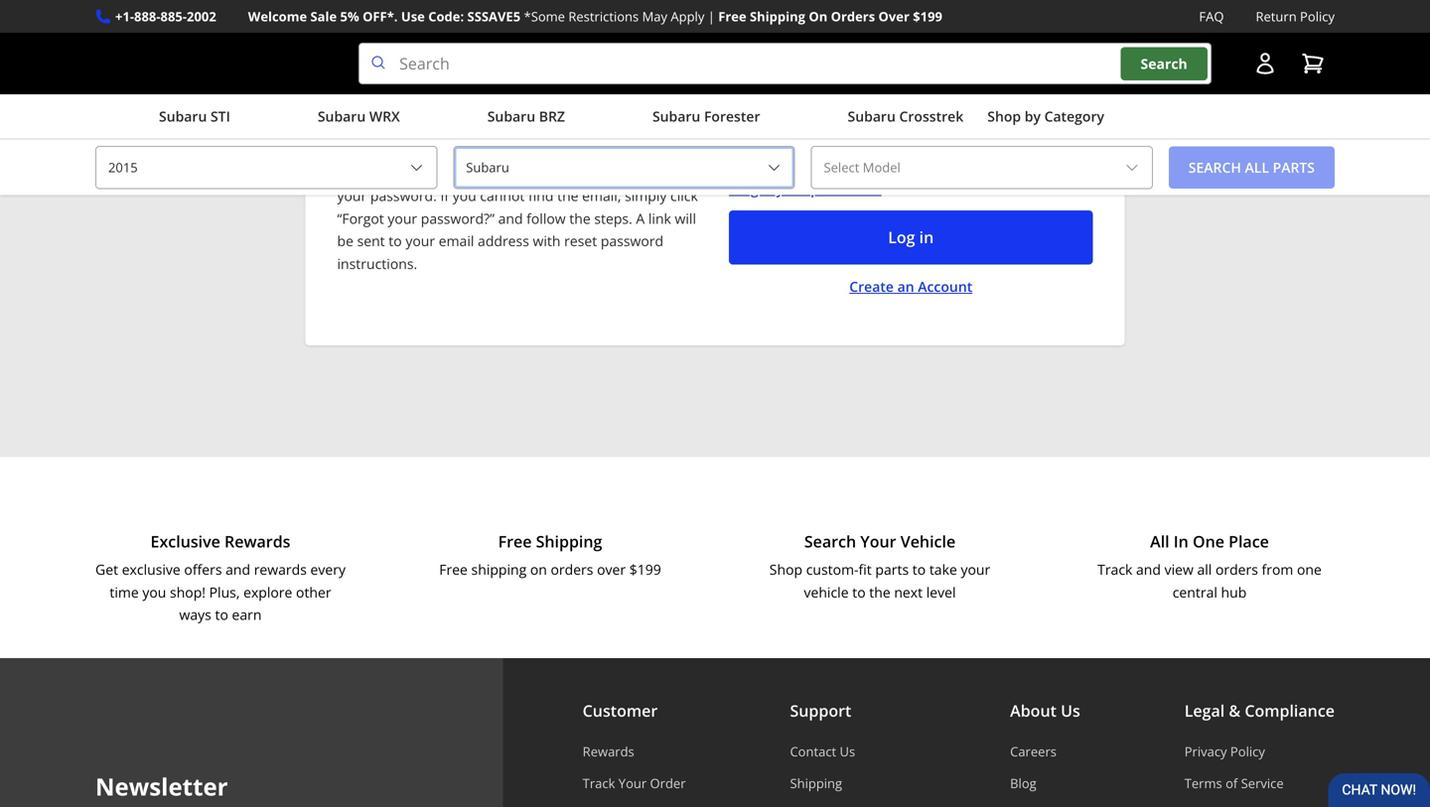 Task type: locate. For each thing, give the bounding box(es) containing it.
2 orders from the left
[[1216, 561, 1259, 579]]

rewards inside exclusive rewards get exclusive offers and rewards every time you shop! plus, explore other ways to earn
[[225, 531, 291, 553]]

1 horizontal spatial link
[[649, 209, 672, 228]]

0 horizontal spatial us
[[840, 743, 856, 761]]

search
[[1141, 54, 1188, 73], [805, 531, 857, 553]]

2 subaru from the left
[[318, 107, 366, 126]]

password
[[407, 141, 470, 160], [601, 232, 664, 250]]

1 vertical spatial shop
[[770, 561, 803, 579]]

2 horizontal spatial free
[[719, 7, 747, 25]]

0 vertical spatial time
[[375, 58, 410, 79]]

2 vertical spatial shipping
[[790, 775, 843, 793]]

free left shipping
[[439, 561, 468, 579]]

you up the password?"
[[453, 186, 477, 205]]

0 vertical spatial shipping
[[750, 7, 806, 25]]

your down rewards link
[[619, 775, 647, 793]]

shipping left on
[[750, 7, 806, 25]]

your inside the search your vehicle shop custom-fit parts to take your vehicle to the next level
[[961, 561, 991, 579]]

email
[[517, 164, 552, 183], [439, 232, 474, 250]]

search for search
[[1141, 54, 1188, 73]]

it
[[536, 141, 545, 160]]

track
[[1098, 561, 1133, 579], [583, 775, 616, 793]]

and for all in one place
[[1137, 561, 1162, 579]]

to down plus,
[[215, 606, 228, 625]]

your right the take
[[961, 561, 991, 579]]

you left like at the left top of page
[[466, 96, 490, 115]]

"forgot
[[337, 209, 384, 228]]

privacy
[[1185, 743, 1228, 761]]

hub
[[1222, 583, 1247, 602]]

subaru inside "dropdown button"
[[318, 107, 366, 126]]

contact us link
[[790, 743, 906, 761]]

1 horizontal spatial email
[[517, 164, 552, 183]]

Select Year button
[[95, 146, 437, 189]]

subaru up may
[[653, 107, 701, 126]]

use
[[401, 7, 425, 25]]

vehicle
[[901, 531, 956, 553]]

apply
[[671, 7, 705, 25]]

0 vertical spatial reset
[[337, 141, 370, 160]]

on
[[414, 58, 434, 79], [530, 561, 547, 579]]

careers
[[1011, 743, 1057, 761]]

shop left the custom-
[[770, 561, 803, 579]]

select model image
[[1125, 160, 1141, 176]]

search input field
[[359, 43, 1212, 85]]

on left our
[[414, 58, 434, 79]]

the right like at the left top of page
[[519, 96, 540, 115]]

over
[[597, 561, 626, 579]]

on right shipping
[[530, 561, 547, 579]]

orders inside all in one place track and view all orders from one central hub
[[1216, 561, 1259, 579]]

1 horizontal spatial $199
[[913, 7, 943, 25]]

subaru for subaru brz
[[488, 107, 536, 126]]

1 horizontal spatial reset
[[565, 232, 597, 250]]

1 horizontal spatial policy
[[1301, 7, 1336, 25]]

forgot your password? link
[[729, 179, 1094, 199]]

track down rewards link
[[583, 775, 616, 793]]

get
[[95, 561, 118, 579]]

our
[[438, 58, 465, 79]]

support
[[790, 700, 852, 722]]

1 vertical spatial in
[[920, 227, 934, 248]]

0 vertical spatial search
[[1141, 54, 1188, 73]]

0 horizontal spatial on
[[414, 58, 434, 79]]

0 horizontal spatial shop
[[770, 561, 803, 579]]

the down "parts"
[[870, 583, 891, 602]]

shop left the by
[[988, 107, 1022, 126]]

if
[[337, 119, 346, 137], [441, 186, 449, 205]]

and inside exclusive rewards get exclusive offers and rewards every time you shop! plus, explore other ways to earn
[[226, 561, 250, 579]]

email down it
[[517, 164, 552, 183]]

1 horizontal spatial an
[[898, 277, 915, 296]]

1 vertical spatial account
[[918, 277, 973, 296]]

instructions.
[[337, 254, 418, 273]]

Select Make button
[[453, 146, 795, 189]]

in right a
[[468, 164, 480, 183]]

1 vertical spatial reset
[[645, 164, 678, 183]]

your up fit
[[861, 531, 897, 553]]

0 horizontal spatial track
[[583, 775, 616, 793]]

forgot your password? log in
[[729, 179, 934, 248]]

5 subaru from the left
[[848, 107, 896, 126]]

0 horizontal spatial if
[[337, 119, 346, 137]]

shop by category button
[[988, 99, 1105, 138]]

service
[[1242, 775, 1285, 793]]

1 horizontal spatial rewards
[[583, 743, 635, 761]]

0 vertical spatial shop
[[988, 107, 1022, 126]]

0 horizontal spatial link
[[442, 164, 465, 183]]

your for track
[[619, 775, 647, 793]]

contact
[[790, 743, 837, 761]]

1 vertical spatial an
[[898, 277, 915, 296]]

subaru sti
[[159, 107, 230, 126]]

1 horizontal spatial free
[[498, 531, 532, 553]]

0 vertical spatial free
[[719, 7, 747, 25]]

password?
[[811, 179, 882, 198]]

1 horizontal spatial on
[[530, 561, 547, 579]]

1 horizontal spatial shop
[[988, 107, 1022, 126]]

we
[[405, 96, 425, 115]]

first time on our new site?
[[337, 58, 540, 79]]

1 orders from the left
[[551, 561, 594, 579]]

subaru for subaru crosstrek
[[848, 107, 896, 126]]

you
[[466, 96, 490, 115], [350, 119, 373, 137], [601, 164, 625, 183], [453, 186, 477, 205], [142, 583, 166, 602]]

privacy policy link
[[1185, 743, 1336, 761]]

forester
[[705, 107, 761, 126]]

0 horizontal spatial orders
[[551, 561, 594, 579]]

time
[[375, 58, 410, 79], [110, 583, 139, 602]]

search inside the search your vehicle shop custom-fit parts to take your vehicle to the next level
[[805, 531, 857, 553]]

0 vertical spatial rewards
[[225, 531, 291, 553]]

orders left over
[[551, 561, 594, 579]]

0 vertical spatial password
[[407, 141, 470, 160]]

policy right return
[[1301, 7, 1336, 25]]

link right a
[[442, 164, 465, 183]]

with up it
[[532, 119, 560, 137]]

your for search
[[861, 531, 897, 553]]

2002
[[187, 7, 216, 25]]

shipping up over
[[536, 531, 603, 553]]

0 horizontal spatial rewards
[[225, 531, 291, 553]]

0 vertical spatial account
[[495, 11, 589, 44]]

one
[[1193, 531, 1225, 553]]

had
[[429, 119, 453, 137]]

0 vertical spatial on
[[414, 58, 434, 79]]

and up plus,
[[226, 561, 250, 579]]

link right the a
[[649, 209, 672, 228]]

0 vertical spatial track
[[1098, 561, 1133, 579]]

0 horizontal spatial email
[[439, 232, 474, 250]]

and inside all in one place track and view all orders from one central hub
[[1137, 561, 1162, 579]]

0 horizontal spatial in
[[468, 164, 480, 183]]

rewards up rewards
[[225, 531, 291, 553]]

subaru left crosstrek
[[848, 107, 896, 126]]

plus,
[[209, 583, 240, 602]]

subaru left wrx at top left
[[318, 107, 366, 126]]

1 horizontal spatial account
[[918, 277, 973, 296]]

your up our
[[436, 11, 489, 44]]

sssave5
[[468, 7, 521, 25]]

subaru wrx
[[318, 107, 400, 126]]

3 subaru from the left
[[488, 107, 536, 126]]

0 vertical spatial in
[[468, 164, 480, 183]]

1 vertical spatial policy
[[1231, 743, 1266, 761]]

free right |
[[719, 7, 747, 25]]

an
[[457, 119, 473, 137], [898, 277, 915, 296]]

0 horizontal spatial $199
[[630, 561, 662, 579]]

1 vertical spatial if
[[441, 186, 449, 205]]

1 vertical spatial us
[[840, 743, 856, 761]]

privacy policy
[[1185, 743, 1266, 761]]

shipping down contact
[[790, 775, 843, 793]]

1 horizontal spatial search
[[1141, 54, 1188, 73]]

account down log in button
[[918, 277, 973, 296]]

search inside button
[[1141, 54, 1188, 73]]

account
[[477, 119, 528, 137]]

2 vertical spatial reset
[[565, 232, 597, 250]]

and
[[498, 209, 523, 228], [226, 561, 250, 579], [1137, 561, 1162, 579]]

in inside welcome! we hope you like the changes we've made. if you already had an account with us, you'll need to reset your password to access it once again. you may have received a link in your email asking you to reset your password. if you cannot find the email, simply click "forgot your password?" and follow the steps. a link will be sent to your email address with reset password instructions.
[[468, 164, 480, 183]]

to left access
[[474, 141, 487, 160]]

password down the a
[[601, 232, 664, 250]]

policy
[[1301, 7, 1336, 25], [1231, 743, 1266, 761]]

once
[[548, 141, 580, 160]]

0 horizontal spatial time
[[110, 583, 139, 602]]

0 vertical spatial us
[[1061, 700, 1081, 722]]

your down "select make" icon
[[777, 179, 807, 198]]

2 horizontal spatial and
[[1137, 561, 1162, 579]]

if up the password?"
[[441, 186, 449, 205]]

1 vertical spatial time
[[110, 583, 139, 602]]

policy up terms of service link
[[1231, 743, 1266, 761]]

to right off*.
[[406, 11, 430, 44]]

1 vertical spatial $199
[[630, 561, 662, 579]]

select year image
[[409, 160, 425, 176]]

to right sent
[[389, 232, 402, 250]]

subaru crosstrek
[[848, 107, 964, 126]]

you'll
[[586, 119, 619, 137]]

+1-
[[115, 7, 134, 25]]

email down the password?"
[[439, 232, 474, 250]]

your up "cannot"
[[484, 164, 513, 183]]

your down the password?"
[[406, 232, 435, 250]]

0 vertical spatial if
[[337, 119, 346, 137]]

cannot
[[480, 186, 525, 205]]

and down all
[[1137, 561, 1162, 579]]

time down 'get'
[[110, 583, 139, 602]]

shop by category
[[988, 107, 1105, 126]]

subaru up access
[[488, 107, 536, 126]]

and inside welcome! we hope you like the changes we've made. if you already had an account with us, you'll need to reset your password to access it once again. you may have received a link in your email asking you to reset your password. if you cannot find the email, simply click "forgot your password?" and follow the steps. a link will be sent to your email address with reset password instructions.
[[498, 209, 523, 228]]

password
[[729, 95, 794, 114]]

over
[[879, 7, 910, 25]]

1 vertical spatial on
[[530, 561, 547, 579]]

will
[[675, 209, 697, 228]]

account up site?
[[495, 11, 589, 44]]

subaru left sti
[[159, 107, 207, 126]]

find
[[529, 186, 554, 205]]

1 vertical spatial password
[[601, 232, 664, 250]]

track your order
[[583, 775, 686, 793]]

0 vertical spatial policy
[[1301, 7, 1336, 25]]

all in one place track and view all orders from one central hub
[[1098, 531, 1323, 602]]

$199
[[913, 7, 943, 25], [630, 561, 662, 579]]

1 horizontal spatial us
[[1061, 700, 1081, 722]]

in right log
[[920, 227, 934, 248]]

the down email,
[[570, 209, 591, 228]]

of
[[1226, 775, 1238, 793]]

one
[[1298, 561, 1323, 579]]

an right had
[[457, 119, 473, 137]]

offers
[[184, 561, 222, 579]]

1 horizontal spatial password
[[601, 232, 664, 250]]

1 horizontal spatial your
[[861, 531, 897, 553]]

asking
[[556, 164, 597, 183]]

password?"
[[421, 209, 495, 228]]

1 horizontal spatial and
[[498, 209, 523, 228]]

1 horizontal spatial orders
[[1216, 561, 1259, 579]]

orders up hub
[[1216, 561, 1259, 579]]

rewards up track your order link
[[583, 743, 635, 761]]

track left view
[[1098, 561, 1133, 579]]

blog
[[1011, 775, 1037, 793]]

0 vertical spatial your
[[861, 531, 897, 553]]

1 horizontal spatial in
[[920, 227, 934, 248]]

terms
[[1185, 775, 1223, 793]]

the
[[519, 96, 540, 115], [558, 186, 579, 205], [570, 209, 591, 228], [870, 583, 891, 602]]

terms of service link
[[1185, 775, 1336, 793]]

0 horizontal spatial policy
[[1231, 743, 1266, 761]]

all
[[1151, 531, 1170, 553]]

reset up have
[[337, 141, 370, 160]]

reset down steps.
[[565, 232, 597, 250]]

vehicle
[[804, 583, 849, 602]]

subaru inside dropdown button
[[848, 107, 896, 126]]

0 horizontal spatial free
[[439, 561, 468, 579]]

1 vertical spatial search
[[805, 531, 857, 553]]

you inside exclusive rewards get exclusive offers and rewards every time you shop! plus, explore other ways to earn
[[142, 583, 166, 602]]

1 horizontal spatial time
[[375, 58, 410, 79]]

shop inside dropdown button
[[988, 107, 1022, 126]]

4 subaru from the left
[[653, 107, 701, 126]]

you down exclusive
[[142, 583, 166, 602]]

if down welcome!
[[337, 119, 346, 137]]

0 horizontal spatial search
[[805, 531, 857, 553]]

an right create
[[898, 277, 915, 296]]

1 horizontal spatial if
[[441, 186, 449, 205]]

an inside welcome! we hope you like the changes we've made. if you already had an account with us, you'll need to reset your password to access it once again. you may have received a link in your email asking you to reset your password. if you cannot find the email, simply click "forgot your password?" and follow the steps. a link will be sent to your email address with reset password instructions.
[[457, 119, 473, 137]]

0 horizontal spatial account
[[495, 11, 589, 44]]

about us
[[1011, 700, 1081, 722]]

access
[[490, 141, 533, 160]]

free up shipping
[[498, 531, 532, 553]]

0 horizontal spatial reset
[[337, 141, 370, 160]]

1 vertical spatial shipping
[[536, 531, 603, 553]]

level
[[927, 583, 956, 602]]

us
[[1061, 700, 1081, 722], [840, 743, 856, 761]]

0 vertical spatial an
[[457, 119, 473, 137]]

time right first
[[375, 58, 410, 79]]

shipping
[[750, 7, 806, 25], [536, 531, 603, 553], [790, 775, 843, 793]]

password down had
[[407, 141, 470, 160]]

subaru forester button
[[589, 99, 761, 138]]

your inside forgot your password? log in
[[777, 179, 807, 198]]

reset down may
[[645, 164, 678, 183]]

1 horizontal spatial track
[[1098, 561, 1133, 579]]

link
[[442, 164, 465, 183], [649, 209, 672, 228]]

1 vertical spatial your
[[619, 775, 647, 793]]

0 horizontal spatial password
[[407, 141, 470, 160]]

*some
[[524, 7, 565, 25]]

search your vehicle shop custom-fit parts to take your vehicle to the next level
[[770, 531, 991, 602]]

0 horizontal spatial and
[[226, 561, 250, 579]]

1 vertical spatial rewards
[[583, 743, 635, 761]]

your inside the search your vehicle shop custom-fit parts to take your vehicle to the next level
[[861, 531, 897, 553]]

us right about
[[1061, 700, 1081, 722]]

1 subaru from the left
[[159, 107, 207, 126]]

with down follow
[[533, 232, 561, 250]]

1 vertical spatial link
[[649, 209, 672, 228]]

exclusive
[[151, 531, 220, 553]]

with
[[532, 119, 560, 137], [533, 232, 561, 250]]

885-
[[161, 7, 187, 25]]

crosstrek
[[900, 107, 964, 126]]

us up shipping link
[[840, 743, 856, 761]]

0 horizontal spatial your
[[619, 775, 647, 793]]

and up address
[[498, 209, 523, 228]]

0 horizontal spatial an
[[457, 119, 473, 137]]



Task type: describe. For each thing, give the bounding box(es) containing it.
policy for privacy policy
[[1231, 743, 1266, 761]]

like
[[493, 96, 515, 115]]

a collage of action shots of vehicles image
[[0, 0, 1431, 458]]

order
[[650, 775, 686, 793]]

subaru brz button
[[424, 99, 565, 138]]

shipping inside free shipping free shipping on orders over $199
[[536, 531, 603, 553]]

us,
[[563, 119, 582, 137]]

view
[[1165, 561, 1194, 579]]

+1-888-885-2002
[[115, 7, 216, 25]]

subaru for subaru forester
[[653, 107, 701, 126]]

parts
[[876, 561, 909, 579]]

your down "password."
[[388, 209, 418, 228]]

select make image
[[767, 160, 783, 176]]

to up may
[[659, 119, 672, 137]]

subaru brz
[[488, 107, 565, 126]]

Password password field
[[729, 119, 1094, 167]]

us for contact us
[[840, 743, 856, 761]]

1 vertical spatial track
[[583, 775, 616, 793]]

sale
[[311, 7, 337, 25]]

contact us
[[790, 743, 856, 761]]

customer
[[583, 700, 658, 722]]

your down have
[[337, 186, 367, 205]]

fit
[[859, 561, 872, 579]]

from
[[1263, 561, 1294, 579]]

terms of service
[[1185, 775, 1285, 793]]

on
[[809, 7, 828, 25]]

toggle password visibility image
[[1066, 135, 1082, 151]]

&
[[1230, 700, 1241, 722]]

welcome sale 5% off*. use code: sssave5 *some restrictions may apply | free shipping on orders over $199
[[248, 7, 943, 25]]

return policy link
[[1257, 6, 1336, 27]]

rewards link
[[583, 743, 686, 761]]

central
[[1173, 583, 1218, 602]]

subaru for subaru sti
[[159, 107, 207, 126]]

by
[[1025, 107, 1041, 126]]

about
[[1011, 700, 1057, 722]]

subaru forester
[[653, 107, 761, 126]]

exclusive rewards get exclusive offers and rewards every time you shop! plus, explore other ways to earn
[[95, 531, 346, 625]]

you down welcome!
[[350, 119, 373, 137]]

next
[[895, 583, 923, 602]]

simply
[[625, 186, 667, 205]]

ways
[[179, 606, 212, 625]]

address
[[770, 12, 824, 31]]

blog link
[[1011, 775, 1081, 793]]

us for about us
[[1061, 700, 1081, 722]]

we've
[[601, 96, 637, 115]]

$199 inside free shipping free shipping on orders over $199
[[630, 561, 662, 579]]

time inside exclusive rewards get exclusive offers and rewards every time you shop! plus, explore other ways to earn
[[110, 583, 139, 602]]

follow
[[527, 209, 566, 228]]

|
[[708, 7, 715, 25]]

the inside the search your vehicle shop custom-fit parts to take your vehicle to the next level
[[870, 583, 891, 602]]

welcome
[[248, 7, 307, 25]]

all
[[1198, 561, 1213, 579]]

search button
[[1121, 47, 1208, 80]]

new
[[469, 58, 501, 79]]

to left the take
[[913, 561, 926, 579]]

your up the received
[[374, 141, 403, 160]]

and for exclusive rewards
[[226, 561, 250, 579]]

steps.
[[595, 209, 633, 228]]

shipping
[[472, 561, 527, 579]]

orders
[[831, 7, 876, 25]]

1 vertical spatial email
[[439, 232, 474, 250]]

changes
[[544, 96, 597, 115]]

forgot
[[729, 179, 773, 198]]

welcome! we hope you like the changes we've made. if you already had an account with us, you'll need to reset your password to access it once again. you may have received a link in your email asking you to reset your password. if you cannot find the email, simply click "forgot your password?" and follow the steps. a link will be sent to your email address with reset password instructions.
[[337, 96, 698, 273]]

other
[[296, 583, 332, 602]]

to inside exclusive rewards get exclusive offers and rewards every time you shop! plus, explore other ways to earn
[[215, 606, 228, 625]]

5%
[[340, 7, 359, 25]]

0 vertical spatial email
[[517, 164, 552, 183]]

brz
[[539, 107, 565, 126]]

button image
[[1254, 52, 1278, 76]]

explore
[[244, 583, 293, 602]]

shipping link
[[790, 775, 906, 793]]

a
[[430, 164, 438, 183]]

orders inside free shipping free shipping on orders over $199
[[551, 561, 594, 579]]

0 vertical spatial with
[[532, 119, 560, 137]]

login to your account
[[337, 11, 589, 44]]

track inside all in one place track and view all orders from one central hub
[[1098, 561, 1133, 579]]

hope
[[429, 96, 462, 115]]

legal & compliance
[[1185, 700, 1336, 722]]

exclusive
[[122, 561, 181, 579]]

sent
[[357, 232, 385, 250]]

earn
[[232, 606, 262, 625]]

create
[[850, 277, 894, 296]]

a
[[636, 209, 645, 228]]

to down you
[[628, 164, 642, 183]]

you down the again.
[[601, 164, 625, 183]]

1 vertical spatial free
[[498, 531, 532, 553]]

rewards
[[254, 561, 307, 579]]

careers link
[[1011, 743, 1081, 761]]

policy for return policy
[[1301, 7, 1336, 25]]

Select Model button
[[811, 146, 1153, 189]]

2 horizontal spatial reset
[[645, 164, 678, 183]]

need
[[623, 119, 655, 137]]

subaru crosstrek button
[[785, 99, 964, 138]]

to down fit
[[853, 583, 866, 602]]

track your order link
[[583, 775, 686, 793]]

888-
[[134, 7, 161, 25]]

already
[[377, 119, 425, 137]]

again.
[[583, 141, 622, 160]]

log
[[889, 227, 916, 248]]

search for search your vehicle shop custom-fit parts to take your vehicle to the next level
[[805, 531, 857, 553]]

subaru sti button
[[95, 99, 230, 138]]

shop inside the search your vehicle shop custom-fit parts to take your vehicle to the next level
[[770, 561, 803, 579]]

0 vertical spatial $199
[[913, 7, 943, 25]]

create an account
[[850, 277, 973, 296]]

the down the asking
[[558, 186, 579, 205]]

login
[[337, 11, 400, 44]]

subaru for subaru wrx
[[318, 107, 366, 126]]

create an account link
[[850, 277, 973, 297]]

in inside forgot your password? log in
[[920, 227, 934, 248]]

return
[[1257, 7, 1298, 25]]

on inside free shipping free shipping on orders over $199
[[530, 561, 547, 579]]

place
[[1229, 531, 1270, 553]]

sti
[[211, 107, 230, 126]]

1 vertical spatial with
[[533, 232, 561, 250]]

received
[[372, 164, 427, 183]]

Email Address text field
[[729, 36, 1094, 84]]

subaru wrx button
[[254, 99, 400, 138]]

0 vertical spatial link
[[442, 164, 465, 183]]

2 vertical spatial free
[[439, 561, 468, 579]]

password.
[[371, 186, 437, 205]]

+1-888-885-2002 link
[[115, 6, 216, 27]]

made.
[[640, 96, 681, 115]]



Task type: vqa. For each thing, say whether or not it's contained in the screenshot.


